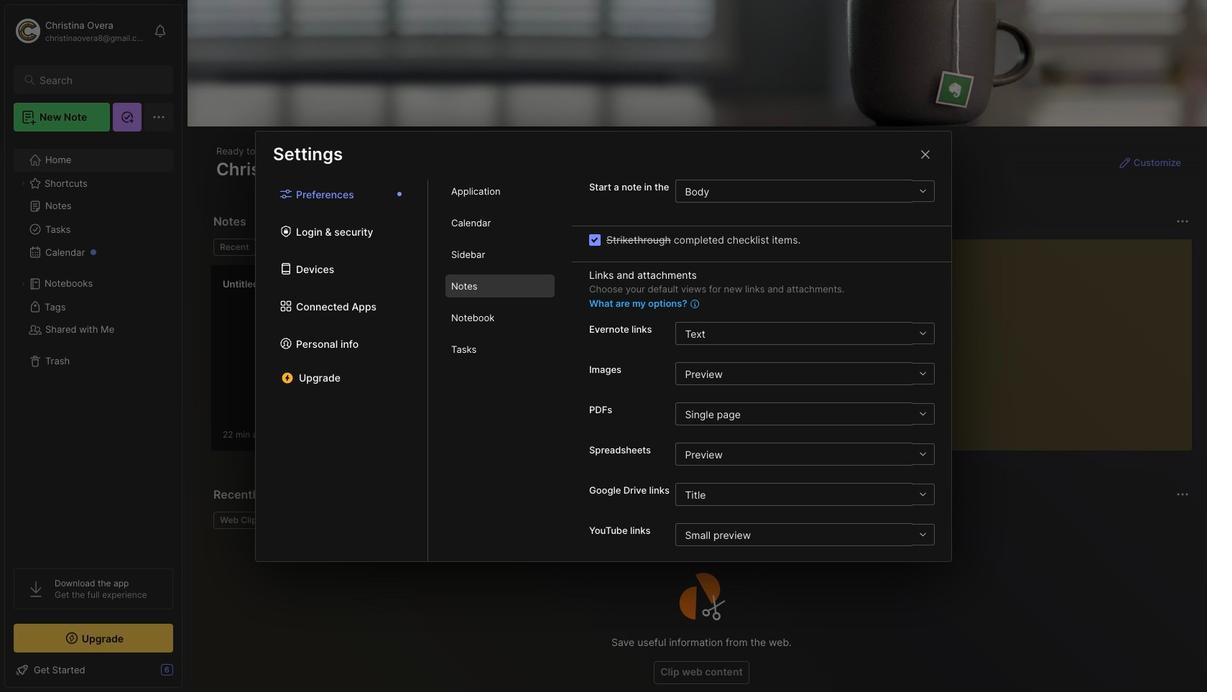 Task type: vqa. For each thing, say whether or not it's contained in the screenshot.
tab
yes



Task type: locate. For each thing, give the bounding box(es) containing it.
Choose default view option for Google Drive links field
[[676, 483, 934, 506]]

tab
[[446, 180, 555, 203], [446, 211, 555, 234], [213, 239, 256, 256], [261, 239, 320, 256], [446, 243, 555, 266], [446, 275, 555, 298], [446, 306, 555, 329], [446, 338, 555, 361], [213, 512, 268, 529]]

None search field
[[40, 71, 160, 88]]

close image
[[917, 146, 934, 163]]

tab list
[[256, 180, 428, 561], [428, 180, 572, 561], [213, 239, 854, 256]]

tree
[[5, 140, 182, 556]]

Choose default view option for Spreadsheets field
[[676, 443, 934, 466]]

Search text field
[[40, 73, 160, 87]]

main element
[[0, 0, 187, 692]]

expand notebooks image
[[19, 280, 27, 288]]

tree inside main element
[[5, 140, 182, 556]]

row group
[[211, 264, 728, 460]]

Select30 checkbox
[[589, 234, 601, 245]]

Choose default view option for Evernote links field
[[676, 322, 934, 345]]



Task type: describe. For each thing, give the bounding box(es) containing it.
Choose default view option for PDFs field
[[676, 402, 934, 425]]

Choose default view option for YouTube links field
[[676, 523, 934, 546]]

Choose default view option for Images field
[[676, 362, 934, 385]]

none search field inside main element
[[40, 71, 160, 88]]

Start a new note in the body or title. field
[[676, 180, 935, 203]]

Start writing… text field
[[889, 239, 1192, 439]]



